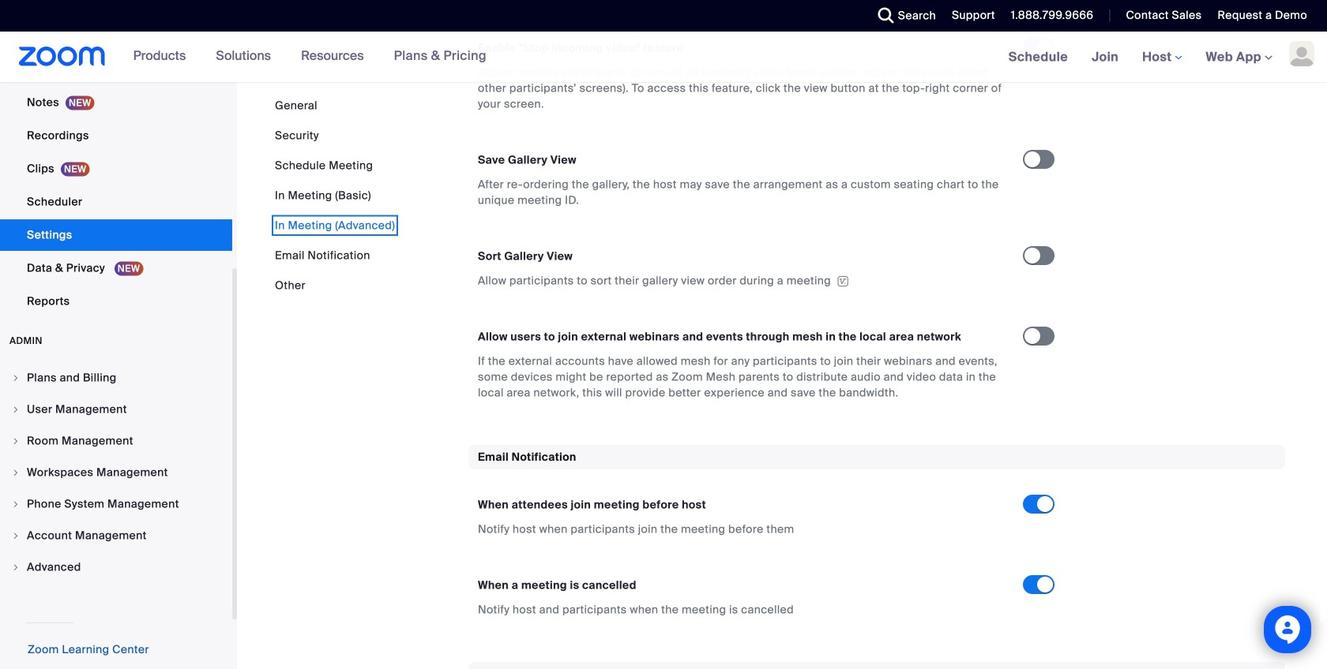 Task type: vqa. For each thing, say whether or not it's contained in the screenshot.
first Only from the top
no



Task type: locate. For each thing, give the bounding box(es) containing it.
right image
[[11, 374, 21, 383], [11, 437, 21, 446], [11, 563, 21, 573]]

1 right image from the top
[[11, 405, 21, 415]]

support version for sort gallery view image
[[835, 276, 851, 287]]

personal menu menu
[[0, 0, 232, 319]]

1 menu item from the top
[[0, 363, 232, 393]]

email notification element
[[468, 445, 1285, 638]]

4 right image from the top
[[11, 532, 21, 541]]

3 right image from the top
[[11, 563, 21, 573]]

7 menu item from the top
[[0, 553, 232, 583]]

side navigation navigation
[[0, 0, 237, 670]]

right image
[[11, 405, 21, 415], [11, 468, 21, 478], [11, 500, 21, 510], [11, 532, 21, 541]]

3 menu item from the top
[[0, 427, 232, 457]]

3 right image from the top
[[11, 500, 21, 510]]

profile picture image
[[1289, 41, 1315, 66]]

banner
[[0, 32, 1327, 83]]

2 menu item from the top
[[0, 395, 232, 425]]

1 vertical spatial right image
[[11, 437, 21, 446]]

2 right image from the top
[[11, 468, 21, 478]]

menu item
[[0, 363, 232, 393], [0, 395, 232, 425], [0, 427, 232, 457], [0, 458, 232, 488], [0, 490, 232, 520], [0, 521, 232, 551], [0, 553, 232, 583]]

product information navigation
[[121, 32, 498, 82]]

0 vertical spatial right image
[[11, 374, 21, 383]]

2 vertical spatial right image
[[11, 563, 21, 573]]

2 right image from the top
[[11, 437, 21, 446]]

5 menu item from the top
[[0, 490, 232, 520]]

1 right image from the top
[[11, 374, 21, 383]]

application
[[478, 273, 1009, 289]]

6 menu item from the top
[[0, 521, 232, 551]]

menu bar
[[275, 98, 395, 294]]

meetings navigation
[[997, 32, 1327, 83]]



Task type: describe. For each thing, give the bounding box(es) containing it.
admin menu menu
[[0, 363, 232, 585]]

right image for 1st menu item from the top
[[11, 374, 21, 383]]

4 menu item from the top
[[0, 458, 232, 488]]

right image for seventh menu item from the top
[[11, 563, 21, 573]]

zoom logo image
[[19, 47, 106, 66]]

right image for fifth menu item from the bottom of the the admin menu menu
[[11, 437, 21, 446]]



